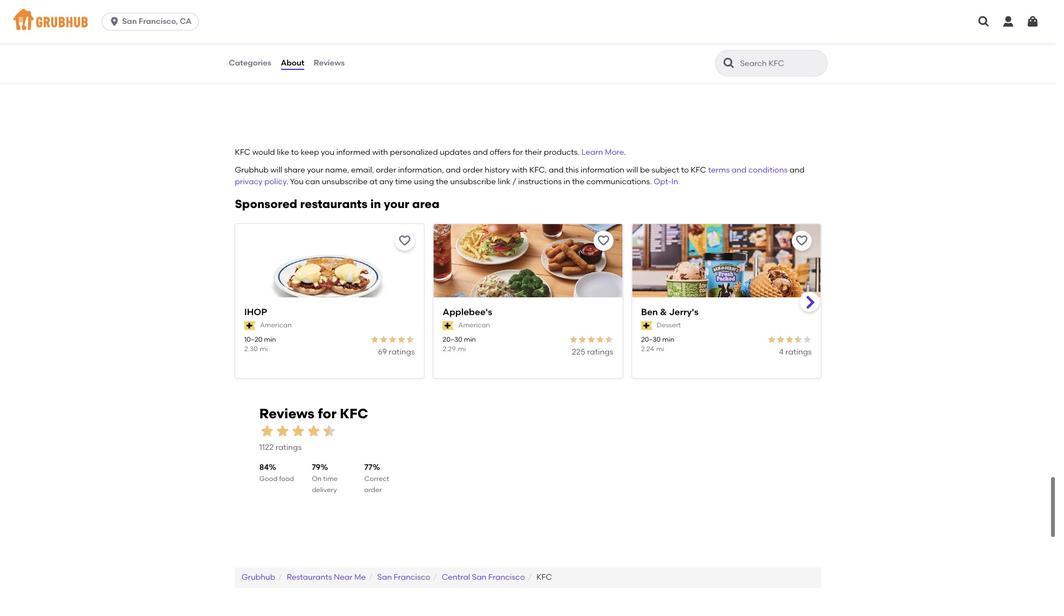 Task type: describe. For each thing, give the bounding box(es) containing it.
grubhub link
[[242, 573, 275, 583]]

79
[[312, 463, 321, 473]]

opt-
[[654, 177, 672, 186]]

2.30
[[244, 346, 258, 353]]

instructions
[[518, 177, 562, 186]]

20–30 min 2.24 mi
[[641, 336, 674, 353]]

privacy policy link
[[235, 177, 286, 186]]

reviews for reviews
[[314, 58, 345, 68]]

this
[[566, 166, 579, 175]]

save this restaurant button for ben & jerry's
[[792, 231, 812, 251]]

you
[[321, 148, 335, 157]]

communications.
[[586, 177, 652, 186]]

0 horizontal spatial to
[[291, 148, 299, 157]]

2 francisco from the left
[[488, 573, 525, 583]]

information,
[[398, 166, 444, 175]]

correct
[[365, 475, 389, 483]]

save this restaurant image
[[398, 234, 412, 248]]

mi for ben & jerry's
[[656, 346, 664, 353]]

Search KFC search field
[[739, 58, 824, 69]]

225
[[572, 348, 585, 357]]

be
[[640, 166, 650, 175]]

kfc link
[[537, 573, 552, 583]]

more
[[605, 148, 624, 157]]

on
[[312, 475, 322, 483]]

77 correct order
[[365, 463, 389, 494]]

79 on time delivery
[[312, 463, 338, 494]]

1 svg image from the left
[[977, 15, 991, 28]]

1 the from the left
[[436, 177, 448, 186]]

jerry's
[[669, 307, 699, 318]]

20–30 for ben & jerry's
[[641, 336, 661, 344]]

area
[[412, 197, 440, 211]]

good
[[259, 475, 278, 483]]

min for ihop
[[264, 336, 276, 344]]

in inside grubhub will share your name, email, order information, and order history with kfc, and this information will be subject to kfc terms and conditions and privacy policy . you can unsubscribe at any time using the unsubscribe link / instructions in the communications. opt-in
[[564, 177, 570, 186]]

main navigation navigation
[[0, 0, 1056, 43]]

to inside grubhub will share your name, email, order information, and order history with kfc, and this information will be subject to kfc terms and conditions and privacy policy . you can unsubscribe at any time using the unsubscribe link / instructions in the communications. opt-in
[[681, 166, 689, 175]]

policy
[[264, 177, 286, 186]]

restaurants near me
[[287, 573, 366, 583]]

information
[[581, 166, 625, 175]]

84
[[259, 463, 269, 473]]

save this restaurant button for applebee's
[[594, 231, 614, 251]]

terms and conditions link
[[708, 166, 788, 175]]

&
[[660, 307, 667, 318]]

. inside grubhub will share your name, email, order information, and order history with kfc, and this information will be subject to kfc terms and conditions and privacy policy . you can unsubscribe at any time using the unsubscribe link / instructions in the communications. opt-in
[[286, 177, 288, 186]]

you
[[290, 177, 304, 186]]

any
[[379, 177, 393, 186]]

time inside grubhub will share your name, email, order information, and order history with kfc, and this information will be subject to kfc terms and conditions and privacy policy . you can unsubscribe at any time using the unsubscribe link / instructions in the communications. opt-in
[[395, 177, 412, 186]]

restaurants
[[287, 573, 332, 583]]

ben
[[641, 307, 658, 318]]

updates
[[440, 148, 471, 157]]

save this restaurant image for applebee's
[[597, 234, 610, 248]]

central san francisco link
[[442, 573, 525, 583]]

grubhub for grubhub will share your name, email, order information, and order history with kfc, and this information will be subject to kfc terms and conditions and privacy policy . you can unsubscribe at any time using the unsubscribe link / instructions in the communications. opt-in
[[235, 166, 269, 175]]

2.29
[[443, 346, 456, 353]]

2 will from the left
[[626, 166, 638, 175]]

kfc,
[[529, 166, 547, 175]]

min for ben & jerry's
[[662, 336, 674, 344]]

and down updates
[[446, 166, 461, 175]]

time inside "79 on time delivery"
[[323, 475, 338, 483]]

69
[[378, 348, 387, 357]]

their
[[525, 148, 542, 157]]

min for applebee's
[[464, 336, 476, 344]]

san francisco, ca button
[[102, 13, 203, 31]]

email,
[[351, 166, 374, 175]]

20–30 for applebee's
[[443, 336, 462, 344]]

kfc inside grubhub will share your name, email, order information, and order history with kfc, and this information will be subject to kfc terms and conditions and privacy policy . you can unsubscribe at any time using the unsubscribe link / instructions in the communications. opt-in
[[691, 166, 706, 175]]

categories
[[229, 58, 271, 68]]

personalized
[[390, 148, 438, 157]]

4
[[779, 348, 784, 357]]

with inside grubhub will share your name, email, order information, and order history with kfc, and this information will be subject to kfc terms and conditions and privacy policy . you can unsubscribe at any time using the unsubscribe link / instructions in the communications. opt-in
[[512, 166, 528, 175]]

1 will from the left
[[271, 166, 282, 175]]

69 ratings
[[378, 348, 415, 357]]

dessert
[[657, 322, 681, 330]]

history
[[485, 166, 510, 175]]

ratings for ben & jerry's
[[786, 348, 812, 357]]

kfc would like to keep you informed with personalized updates and offers for their products. learn more .
[[235, 148, 626, 157]]

opt-in link
[[654, 177, 678, 186]]

me
[[355, 573, 366, 583]]

subscription pass image
[[244, 322, 256, 330]]

10–20
[[244, 336, 262, 344]]

ratings for applebee's
[[587, 348, 613, 357]]

would
[[252, 148, 275, 157]]

restaurants near me link
[[287, 573, 366, 583]]

10–20 min 2.30 mi
[[244, 336, 276, 353]]

3 svg image from the left
[[1026, 15, 1040, 28]]

0 vertical spatial with
[[372, 148, 388, 157]]

ratings right 1122
[[276, 443, 302, 453]]

conditions
[[749, 166, 788, 175]]

food
[[279, 475, 294, 483]]

save this restaurant button for ihop
[[395, 231, 415, 251]]

and left "offers"
[[473, 148, 488, 157]]

ihop link
[[244, 306, 415, 319]]

san francisco
[[377, 573, 430, 583]]

and left this
[[549, 166, 564, 175]]

2 unsubscribe from the left
[[450, 177, 496, 186]]

like
[[277, 148, 289, 157]]

learn more link
[[582, 148, 624, 157]]

products.
[[544, 148, 580, 157]]

central
[[442, 573, 470, 583]]

ben & jerry's
[[641, 307, 699, 318]]

about
[[277, 51, 300, 60]]

4 ratings
[[779, 348, 812, 357]]

and right conditions
[[790, 166, 805, 175]]



Task type: vqa. For each thing, say whether or not it's contained in the screenshot.
Pizza's the Pizza
no



Task type: locate. For each thing, give the bounding box(es) containing it.
offers
[[490, 148, 511, 157]]

american for ihop
[[260, 322, 292, 330]]

mi right 2.29
[[458, 346, 466, 353]]

1 unsubscribe from the left
[[322, 177, 368, 186]]

0 horizontal spatial with
[[372, 148, 388, 157]]

/
[[512, 177, 516, 186]]

star icon image
[[371, 335, 379, 344], [379, 335, 388, 344], [388, 335, 397, 344], [397, 335, 406, 344], [406, 335, 415, 344], [406, 335, 415, 344], [569, 335, 578, 344], [578, 335, 587, 344], [587, 335, 596, 344], [596, 335, 605, 344], [605, 335, 613, 344], [605, 335, 613, 344], [768, 335, 776, 344], [776, 335, 785, 344], [785, 335, 794, 344], [794, 335, 803, 344], [794, 335, 803, 344], [803, 335, 812, 344], [259, 424, 275, 439], [275, 424, 290, 439], [290, 424, 306, 439], [306, 424, 322, 439], [322, 424, 337, 439], [322, 424, 337, 439]]

min down dessert
[[662, 336, 674, 344]]

san inside button
[[122, 17, 137, 26]]

0 vertical spatial grubhub
[[235, 166, 269, 175]]

time up delivery
[[323, 475, 338, 483]]

search icon image
[[723, 57, 736, 70]]

1 vertical spatial to
[[681, 166, 689, 175]]

2 horizontal spatial save this restaurant button
[[792, 231, 812, 251]]

save this restaurant image
[[597, 234, 610, 248], [795, 234, 809, 248]]

subscription pass image for ben & jerry's
[[641, 322, 652, 330]]

reviews inside button
[[314, 58, 345, 68]]

1 francisco from the left
[[394, 573, 430, 583]]

1 min from the left
[[264, 336, 276, 344]]

applebee's
[[443, 307, 492, 318]]

about button
[[280, 43, 305, 83]]

1 horizontal spatial francisco
[[488, 573, 525, 583]]

1 american from the left
[[260, 322, 292, 330]]

and
[[473, 148, 488, 157], [446, 166, 461, 175], [549, 166, 564, 175], [732, 166, 747, 175], [790, 166, 805, 175]]

grubhub for grubhub
[[242, 573, 275, 583]]

your
[[307, 166, 323, 175], [384, 197, 409, 211]]

san right svg icon
[[122, 17, 137, 26]]

0 horizontal spatial your
[[307, 166, 323, 175]]

applebee's logo image
[[434, 224, 622, 317]]

for left their
[[513, 148, 523, 157]]

1 20–30 from the left
[[443, 336, 462, 344]]

categories button
[[228, 43, 272, 83]]

3 min from the left
[[662, 336, 674, 344]]

can
[[306, 177, 320, 186]]

0 horizontal spatial save this restaurant button
[[395, 231, 415, 251]]

your down the any
[[384, 197, 409, 211]]

the right using
[[436, 177, 448, 186]]

0 vertical spatial .
[[624, 148, 626, 157]]

san right "central"
[[472, 573, 487, 583]]

1122 ratings
[[259, 443, 302, 453]]

sponsored restaurants in your area
[[235, 197, 440, 211]]

1 horizontal spatial san
[[377, 573, 392, 583]]

more
[[255, 51, 275, 60]]

1 horizontal spatial mi
[[458, 346, 466, 353]]

1 horizontal spatial for
[[513, 148, 523, 157]]

0 horizontal spatial 20–30
[[443, 336, 462, 344]]

svg image
[[977, 15, 991, 28], [1002, 15, 1015, 28], [1026, 15, 1040, 28]]

name,
[[325, 166, 349, 175]]

keep
[[301, 148, 319, 157]]

your for name,
[[307, 166, 323, 175]]

1 horizontal spatial to
[[681, 166, 689, 175]]

view
[[235, 51, 253, 60]]

reviews button
[[313, 43, 345, 83]]

0 vertical spatial to
[[291, 148, 299, 157]]

2 min from the left
[[464, 336, 476, 344]]

1 horizontal spatial svg image
[[1002, 15, 1015, 28]]

sponsored
[[235, 197, 297, 211]]

view more about kfc
[[235, 51, 317, 60]]

in down this
[[564, 177, 570, 186]]

grubhub left restaurants
[[242, 573, 275, 583]]

informed
[[336, 148, 370, 157]]

share
[[284, 166, 305, 175]]

ihop
[[244, 307, 267, 318]]

american down applebee's
[[458, 322, 490, 330]]

1 horizontal spatial your
[[384, 197, 409, 211]]

reviews right the about
[[314, 58, 345, 68]]

san
[[122, 17, 137, 26], [377, 573, 392, 583], [472, 573, 487, 583]]

0 horizontal spatial american
[[260, 322, 292, 330]]

0 horizontal spatial will
[[271, 166, 282, 175]]

2 save this restaurant image from the left
[[795, 234, 809, 248]]

mi for applebee's
[[458, 346, 466, 353]]

20–30 up 2.29
[[443, 336, 462, 344]]

reviews for kfc
[[259, 406, 368, 422]]

1 horizontal spatial with
[[512, 166, 528, 175]]

1 horizontal spatial american
[[458, 322, 490, 330]]

terms
[[708, 166, 730, 175]]

mi inside 10–20 min 2.30 mi
[[260, 346, 268, 353]]

order up the any
[[376, 166, 396, 175]]

0 horizontal spatial for
[[318, 406, 337, 422]]

0 horizontal spatial the
[[436, 177, 448, 186]]

subscription pass image down ben
[[641, 322, 652, 330]]

mi inside 20–30 min 2.24 mi
[[656, 346, 664, 353]]

grubhub up privacy
[[235, 166, 269, 175]]

mi inside 20–30 min 2.29 mi
[[458, 346, 466, 353]]

1122
[[259, 443, 274, 453]]

0 horizontal spatial .
[[286, 177, 288, 186]]

0 horizontal spatial san
[[122, 17, 137, 26]]

. left you at the left top
[[286, 177, 288, 186]]

0 vertical spatial for
[[513, 148, 523, 157]]

. up information
[[624, 148, 626, 157]]

will
[[271, 166, 282, 175], [626, 166, 638, 175]]

will up policy
[[271, 166, 282, 175]]

3 save this restaurant button from the left
[[792, 231, 812, 251]]

0 vertical spatial time
[[395, 177, 412, 186]]

at
[[370, 177, 378, 186]]

to
[[291, 148, 299, 157], [681, 166, 689, 175]]

order down correct
[[365, 487, 382, 494]]

order left history
[[463, 166, 483, 175]]

2 the from the left
[[572, 177, 585, 186]]

unsubscribe
[[322, 177, 368, 186], [450, 177, 496, 186]]

link
[[498, 177, 511, 186]]

1 subscription pass image from the left
[[443, 322, 454, 330]]

2 20–30 from the left
[[641, 336, 661, 344]]

0 horizontal spatial in
[[370, 197, 381, 211]]

0 horizontal spatial francisco
[[394, 573, 430, 583]]

2 horizontal spatial san
[[472, 573, 487, 583]]

to right like
[[291, 148, 299, 157]]

svg image
[[109, 16, 120, 27]]

1 vertical spatial with
[[512, 166, 528, 175]]

min inside 10–20 min 2.30 mi
[[264, 336, 276, 344]]

san francisco, ca
[[122, 17, 192, 26]]

your for area
[[384, 197, 409, 211]]

francisco left "central"
[[394, 573, 430, 583]]

san for san francisco
[[377, 573, 392, 583]]

2 svg image from the left
[[1002, 15, 1015, 28]]

reviews
[[314, 58, 345, 68], [259, 406, 315, 422]]

20–30 min 2.29 mi
[[443, 336, 476, 353]]

save this restaurant image for ben & jerry's
[[795, 234, 809, 248]]

ben & jerry's link
[[641, 306, 812, 319]]

0 horizontal spatial mi
[[260, 346, 268, 353]]

mi for ihop
[[260, 346, 268, 353]]

min
[[264, 336, 276, 344], [464, 336, 476, 344], [662, 336, 674, 344]]

in
[[672, 177, 678, 186]]

unsubscribe down history
[[450, 177, 496, 186]]

2 mi from the left
[[458, 346, 466, 353]]

77
[[365, 463, 373, 473]]

1 vertical spatial your
[[384, 197, 409, 211]]

ihop logo image
[[235, 224, 424, 317]]

1 horizontal spatial save this restaurant image
[[795, 234, 809, 248]]

2 subscription pass image from the left
[[641, 322, 652, 330]]

min inside 20–30 min 2.24 mi
[[662, 336, 674, 344]]

min down applebee's
[[464, 336, 476, 344]]

subscription pass image up 20–30 min 2.29 mi
[[443, 322, 454, 330]]

1 vertical spatial .
[[286, 177, 288, 186]]

ratings right 225
[[587, 348, 613, 357]]

the down this
[[572, 177, 585, 186]]

delivery
[[312, 487, 337, 494]]

1 horizontal spatial save this restaurant button
[[594, 231, 614, 251]]

will left be
[[626, 166, 638, 175]]

1 horizontal spatial will
[[626, 166, 638, 175]]

2 american from the left
[[458, 322, 490, 330]]

san francisco link
[[377, 573, 430, 583]]

2.24
[[641, 346, 654, 353]]

2 save this restaurant button from the left
[[594, 231, 614, 251]]

subscription pass image for applebee's
[[443, 322, 454, 330]]

subscription pass image
[[443, 322, 454, 330], [641, 322, 652, 330]]

20–30 inside 20–30 min 2.29 mi
[[443, 336, 462, 344]]

2 horizontal spatial svg image
[[1026, 15, 1040, 28]]

your inside grubhub will share your name, email, order information, and order history with kfc, and this information will be subject to kfc terms and conditions and privacy policy . you can unsubscribe at any time using the unsubscribe link / instructions in the communications. opt-in
[[307, 166, 323, 175]]

3 mi from the left
[[656, 346, 664, 353]]

1 vertical spatial for
[[318, 406, 337, 422]]

about
[[281, 58, 304, 68]]

to right subject
[[681, 166, 689, 175]]

francisco,
[[139, 17, 178, 26]]

kfc
[[301, 51, 317, 60], [235, 148, 251, 157], [691, 166, 706, 175], [340, 406, 368, 422], [537, 573, 552, 583]]

0 horizontal spatial time
[[323, 475, 338, 483]]

reviews up 1122 ratings
[[259, 406, 315, 422]]

0 horizontal spatial svg image
[[977, 15, 991, 28]]

time right the any
[[395, 177, 412, 186]]

1 vertical spatial reviews
[[259, 406, 315, 422]]

and right terms
[[732, 166, 747, 175]]

unsubscribe down name,
[[322, 177, 368, 186]]

1 vertical spatial time
[[323, 475, 338, 483]]

american down ihop
[[260, 322, 292, 330]]

american for applebee's
[[458, 322, 490, 330]]

20–30 up 2.24
[[641, 336, 661, 344]]

ratings
[[389, 348, 415, 357], [587, 348, 613, 357], [786, 348, 812, 357], [276, 443, 302, 453]]

1 vertical spatial in
[[370, 197, 381, 211]]

2 horizontal spatial min
[[662, 336, 674, 344]]

francisco
[[394, 573, 430, 583], [488, 573, 525, 583]]

grubhub
[[235, 166, 269, 175], [242, 573, 275, 583]]

0 horizontal spatial subscription pass image
[[443, 322, 454, 330]]

1 horizontal spatial .
[[624, 148, 626, 157]]

reviews for reviews for kfc
[[259, 406, 315, 422]]

20–30 inside 20–30 min 2.24 mi
[[641, 336, 661, 344]]

your up can
[[307, 166, 323, 175]]

with up 'email,'
[[372, 148, 388, 157]]

learn
[[582, 148, 603, 157]]

2 horizontal spatial mi
[[656, 346, 664, 353]]

84 good food
[[259, 463, 294, 483]]

1 horizontal spatial the
[[572, 177, 585, 186]]

applebee's link
[[443, 306, 614, 319]]

with up "/"
[[512, 166, 528, 175]]

1 save this restaurant image from the left
[[597, 234, 610, 248]]

1 horizontal spatial min
[[464, 336, 476, 344]]

using
[[414, 177, 434, 186]]

near
[[334, 573, 353, 583]]

0 horizontal spatial save this restaurant image
[[597, 234, 610, 248]]

1 horizontal spatial 20–30
[[641, 336, 661, 344]]

1 horizontal spatial time
[[395, 177, 412, 186]]

san for san francisco, ca
[[122, 17, 137, 26]]

mi right 2.30
[[260, 346, 268, 353]]

0 vertical spatial reviews
[[314, 58, 345, 68]]

privacy
[[235, 177, 263, 186]]

ratings for ihop
[[389, 348, 415, 357]]

san right "me"
[[377, 573, 392, 583]]

ratings right 69 at the bottom left of the page
[[389, 348, 415, 357]]

grubhub inside grubhub will share your name, email, order information, and order history with kfc, and this information will be subject to kfc terms and conditions and privacy policy . you can unsubscribe at any time using the unsubscribe link / instructions in the communications. opt-in
[[235, 166, 269, 175]]

225 ratings
[[572, 348, 613, 357]]

mi right 2.24
[[656, 346, 664, 353]]

0 horizontal spatial unsubscribe
[[322, 177, 368, 186]]

subject
[[652, 166, 679, 175]]

with
[[372, 148, 388, 157], [512, 166, 528, 175]]

order
[[376, 166, 396, 175], [463, 166, 483, 175], [365, 487, 382, 494]]

restaurants
[[300, 197, 368, 211]]

1 vertical spatial grubhub
[[242, 573, 275, 583]]

ca
[[180, 17, 192, 26]]

.
[[624, 148, 626, 157], [286, 177, 288, 186]]

1 horizontal spatial unsubscribe
[[450, 177, 496, 186]]

1 horizontal spatial in
[[564, 177, 570, 186]]

francisco left kfc link
[[488, 573, 525, 583]]

central san francisco
[[442, 573, 525, 583]]

order inside 77 correct order
[[365, 487, 382, 494]]

grubhub will share your name, email, order information, and order history with kfc, and this information will be subject to kfc terms and conditions and privacy policy . you can unsubscribe at any time using the unsubscribe link / instructions in the communications. opt-in
[[235, 166, 805, 186]]

in down at
[[370, 197, 381, 211]]

1 save this restaurant button from the left
[[395, 231, 415, 251]]

1 mi from the left
[[260, 346, 268, 353]]

20–30
[[443, 336, 462, 344], [641, 336, 661, 344]]

ben & jerry's logo image
[[632, 224, 821, 317]]

0 vertical spatial in
[[564, 177, 570, 186]]

min right 10–20
[[264, 336, 276, 344]]

min inside 20–30 min 2.29 mi
[[464, 336, 476, 344]]

for up the 79
[[318, 406, 337, 422]]

ratings right 4
[[786, 348, 812, 357]]

0 horizontal spatial min
[[264, 336, 276, 344]]

0 vertical spatial your
[[307, 166, 323, 175]]

1 horizontal spatial subscription pass image
[[641, 322, 652, 330]]



